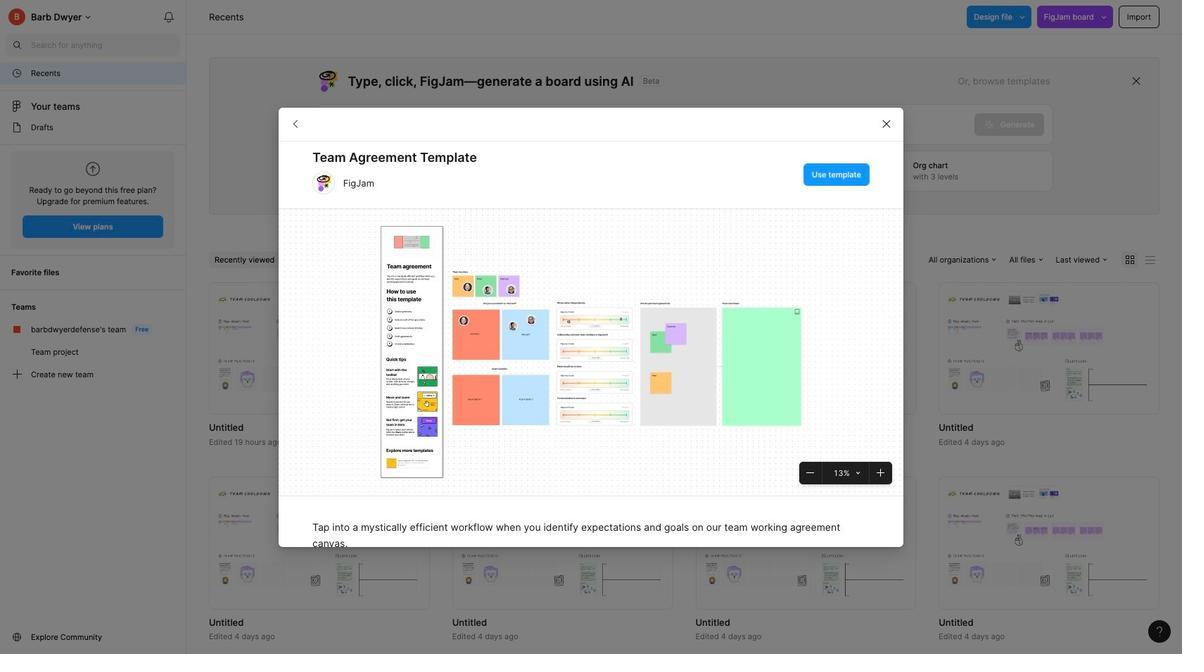 Task type: describe. For each thing, give the bounding box(es) containing it.
bell 32 image
[[158, 6, 180, 28]]

Ex: A weekly team meeting, starting with an ice breaker field
[[317, 105, 975, 144]]

recent 16 image
[[11, 68, 23, 79]]

select zoom level image
[[857, 471, 861, 475]]

community 16 image
[[11, 632, 23, 643]]

search 32 image
[[6, 34, 28, 56]]



Task type: vqa. For each thing, say whether or not it's contained in the screenshot.
'SOCIAL MEDIA PLANNER' image
no



Task type: locate. For each thing, give the bounding box(es) containing it.
page 16 image
[[11, 122, 23, 133]]

file thumbnail image
[[216, 291, 423, 406], [460, 291, 666, 406], [703, 291, 910, 406], [947, 291, 1153, 406], [216, 486, 423, 600], [460, 486, 666, 600], [703, 486, 910, 600], [947, 486, 1153, 600]]

Search for anything text field
[[31, 39, 180, 51]]

dialog
[[279, 107, 904, 654]]



